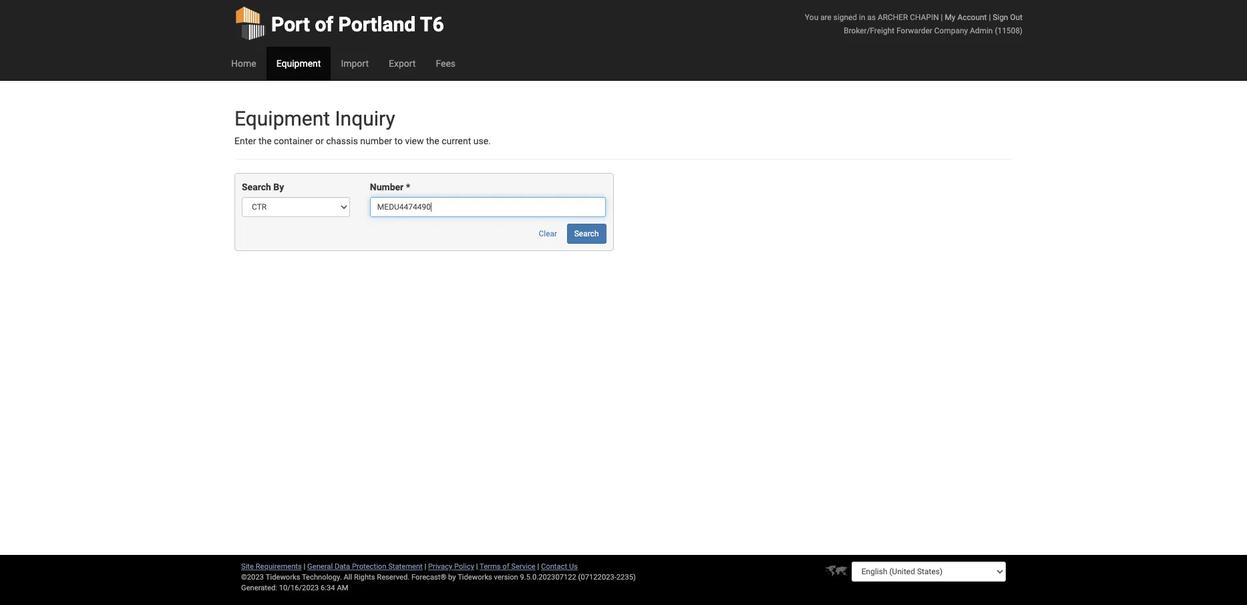 Task type: locate. For each thing, give the bounding box(es) containing it.
company
[[935, 26, 968, 35]]

1 horizontal spatial of
[[503, 563, 510, 571]]

in
[[859, 13, 866, 22]]

us
[[569, 563, 578, 571]]

*
[[406, 182, 410, 193]]

terms
[[480, 563, 501, 571]]

import button
[[331, 47, 379, 80]]

0 vertical spatial equipment
[[276, 58, 321, 69]]

number *
[[370, 182, 410, 193]]

10/16/2023
[[279, 584, 319, 593]]

sign out link
[[993, 13, 1023, 22]]

0 vertical spatial search
[[242, 182, 271, 193]]

fees
[[436, 58, 456, 69]]

1 vertical spatial equipment
[[235, 107, 330, 130]]

account
[[958, 13, 987, 22]]

equipment down port
[[276, 58, 321, 69]]

technology.
[[302, 573, 342, 582]]

the
[[259, 136, 272, 146], [426, 136, 440, 146]]

data
[[335, 563, 350, 571]]

Number * text field
[[370, 197, 606, 217]]

equipment inside "popup button"
[[276, 58, 321, 69]]

inquiry
[[335, 107, 395, 130]]

1 vertical spatial search
[[574, 229, 599, 239]]

1 horizontal spatial the
[[426, 136, 440, 146]]

0 horizontal spatial of
[[315, 13, 334, 36]]

search right clear
[[574, 229, 599, 239]]

to
[[395, 136, 403, 146]]

6:34
[[321, 584, 335, 593]]

my account link
[[945, 13, 987, 22]]

current
[[442, 136, 471, 146]]

1 vertical spatial of
[[503, 563, 510, 571]]

| up forecast®
[[425, 563, 427, 571]]

of right port
[[315, 13, 334, 36]]

forecast®
[[412, 573, 447, 582]]

the right the view
[[426, 136, 440, 146]]

admin
[[970, 26, 993, 35]]

search by
[[242, 182, 284, 193]]

fees button
[[426, 47, 466, 80]]

of up the version
[[503, 563, 510, 571]]

terms of service link
[[480, 563, 536, 571]]

contact us link
[[541, 563, 578, 571]]

broker/freight
[[844, 26, 895, 35]]

home button
[[221, 47, 266, 80]]

or
[[315, 136, 324, 146]]

search left by
[[242, 182, 271, 193]]

clear
[[539, 229, 557, 239]]

policy
[[454, 563, 474, 571]]

2 the from the left
[[426, 136, 440, 146]]

| up '9.5.0.202307122'
[[538, 563, 539, 571]]

as
[[868, 13, 876, 22]]

of
[[315, 13, 334, 36], [503, 563, 510, 571]]

my
[[945, 13, 956, 22]]

| left general
[[304, 563, 306, 571]]

export
[[389, 58, 416, 69]]

use.
[[474, 136, 491, 146]]

privacy policy link
[[428, 563, 474, 571]]

service
[[511, 563, 536, 571]]

archer
[[878, 13, 908, 22]]

1 horizontal spatial search
[[574, 229, 599, 239]]

0 horizontal spatial the
[[259, 136, 272, 146]]

search
[[242, 182, 271, 193], [574, 229, 599, 239]]

0 vertical spatial of
[[315, 13, 334, 36]]

all
[[344, 573, 352, 582]]

0 horizontal spatial search
[[242, 182, 271, 193]]

site
[[241, 563, 254, 571]]

search inside button
[[574, 229, 599, 239]]

signed
[[834, 13, 857, 22]]

by
[[273, 182, 284, 193]]

enter
[[235, 136, 256, 146]]

generated:
[[241, 584, 277, 593]]

| left my
[[941, 13, 943, 22]]

tideworks
[[458, 573, 492, 582]]

equipment inside equipment inquiry enter the container or chassis number to view the current use.
[[235, 107, 330, 130]]

|
[[941, 13, 943, 22], [989, 13, 991, 22], [304, 563, 306, 571], [425, 563, 427, 571], [476, 563, 478, 571], [538, 563, 539, 571]]

the right enter
[[259, 136, 272, 146]]

equipment
[[276, 58, 321, 69], [235, 107, 330, 130]]

view
[[405, 136, 424, 146]]

sign
[[993, 13, 1009, 22]]

by
[[448, 573, 456, 582]]

(11508)
[[995, 26, 1023, 35]]

equipment up container
[[235, 107, 330, 130]]

general
[[307, 563, 333, 571]]

rights
[[354, 573, 375, 582]]

contact
[[541, 563, 567, 571]]



Task type: describe. For each thing, give the bounding box(es) containing it.
import
[[341, 58, 369, 69]]

9.5.0.202307122
[[520, 573, 577, 582]]

| left sign
[[989, 13, 991, 22]]

statement
[[388, 563, 423, 571]]

you are signed in as archer chapin | my account | sign out broker/freight forwarder company admin (11508)
[[805, 13, 1023, 35]]

you
[[805, 13, 819, 22]]

of inside site requirements | general data protection statement | privacy policy | terms of service | contact us ©2023 tideworks technology. all rights reserved. forecast® by tideworks version 9.5.0.202307122 (07122023-2235) generated: 10/16/2023 6:34 am
[[503, 563, 510, 571]]

forwarder
[[897, 26, 933, 35]]

(07122023-
[[578, 573, 617, 582]]

search button
[[567, 224, 606, 244]]

equipment button
[[266, 47, 331, 80]]

protection
[[352, 563, 387, 571]]

number
[[360, 136, 392, 146]]

port
[[271, 13, 310, 36]]

version
[[494, 573, 518, 582]]

equipment for equipment
[[276, 58, 321, 69]]

2235)
[[617, 573, 636, 582]]

equipment for equipment inquiry enter the container or chassis number to view the current use.
[[235, 107, 330, 130]]

search for search
[[574, 229, 599, 239]]

©2023 tideworks
[[241, 573, 300, 582]]

are
[[821, 13, 832, 22]]

number
[[370, 182, 404, 193]]

export button
[[379, 47, 426, 80]]

site requirements | general data protection statement | privacy policy | terms of service | contact us ©2023 tideworks technology. all rights reserved. forecast® by tideworks version 9.5.0.202307122 (07122023-2235) generated: 10/16/2023 6:34 am
[[241, 563, 636, 593]]

privacy
[[428, 563, 453, 571]]

site requirements link
[[241, 563, 302, 571]]

portland
[[339, 13, 416, 36]]

search for search by
[[242, 182, 271, 193]]

general data protection statement link
[[307, 563, 423, 571]]

am
[[337, 584, 348, 593]]

port of portland t6 link
[[235, 0, 444, 47]]

chassis
[[326, 136, 358, 146]]

t6
[[420, 13, 444, 36]]

container
[[274, 136, 313, 146]]

port of portland t6
[[271, 13, 444, 36]]

clear button
[[532, 224, 565, 244]]

home
[[231, 58, 256, 69]]

1 the from the left
[[259, 136, 272, 146]]

reserved.
[[377, 573, 410, 582]]

out
[[1011, 13, 1023, 22]]

| up the tideworks
[[476, 563, 478, 571]]

chapin
[[910, 13, 939, 22]]

requirements
[[256, 563, 302, 571]]

equipment inquiry enter the container or chassis number to view the current use.
[[235, 107, 491, 146]]



Task type: vqa. For each thing, say whether or not it's contained in the screenshot.
view availability details by entering up to 50 container numbers or search by bill of lading.
no



